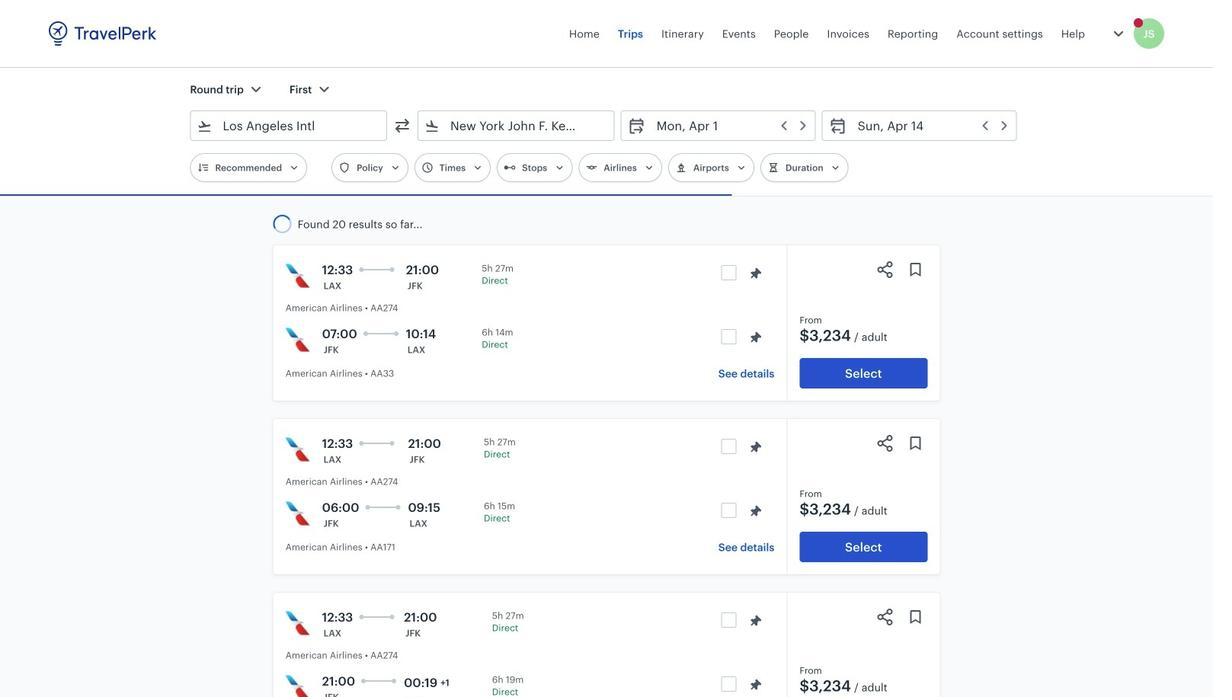 Task type: vqa. For each thing, say whether or not it's contained in the screenshot.
second American Airlines icon from the bottom of the page
yes



Task type: describe. For each thing, give the bounding box(es) containing it.
Depart field
[[646, 114, 809, 138]]

3 american airlines image from the top
[[286, 676, 310, 698]]

american airlines image for 1st american airlines icon from the top of the page
[[286, 264, 310, 288]]



Task type: locate. For each thing, give the bounding box(es) containing it.
Return field
[[848, 114, 1011, 138]]

2 vertical spatial american airlines image
[[286, 676, 310, 698]]

0 vertical spatial american airlines image
[[286, 328, 310, 352]]

1 american airlines image from the top
[[286, 264, 310, 288]]

1 vertical spatial american airlines image
[[286, 502, 310, 526]]

0 vertical spatial american airlines image
[[286, 264, 310, 288]]

2 american airlines image from the top
[[286, 502, 310, 526]]

american airlines image
[[286, 328, 310, 352], [286, 438, 310, 462], [286, 676, 310, 698]]

1 american airlines image from the top
[[286, 328, 310, 352]]

1 vertical spatial american airlines image
[[286, 438, 310, 462]]

3 american airlines image from the top
[[286, 611, 310, 636]]

american airlines image
[[286, 264, 310, 288], [286, 502, 310, 526], [286, 611, 310, 636]]

From search field
[[212, 114, 367, 138]]

2 american airlines image from the top
[[286, 438, 310, 462]]

2 vertical spatial american airlines image
[[286, 611, 310, 636]]

american airlines image for 1st american airlines icon from the bottom of the page
[[286, 611, 310, 636]]

To search field
[[440, 114, 594, 138]]



